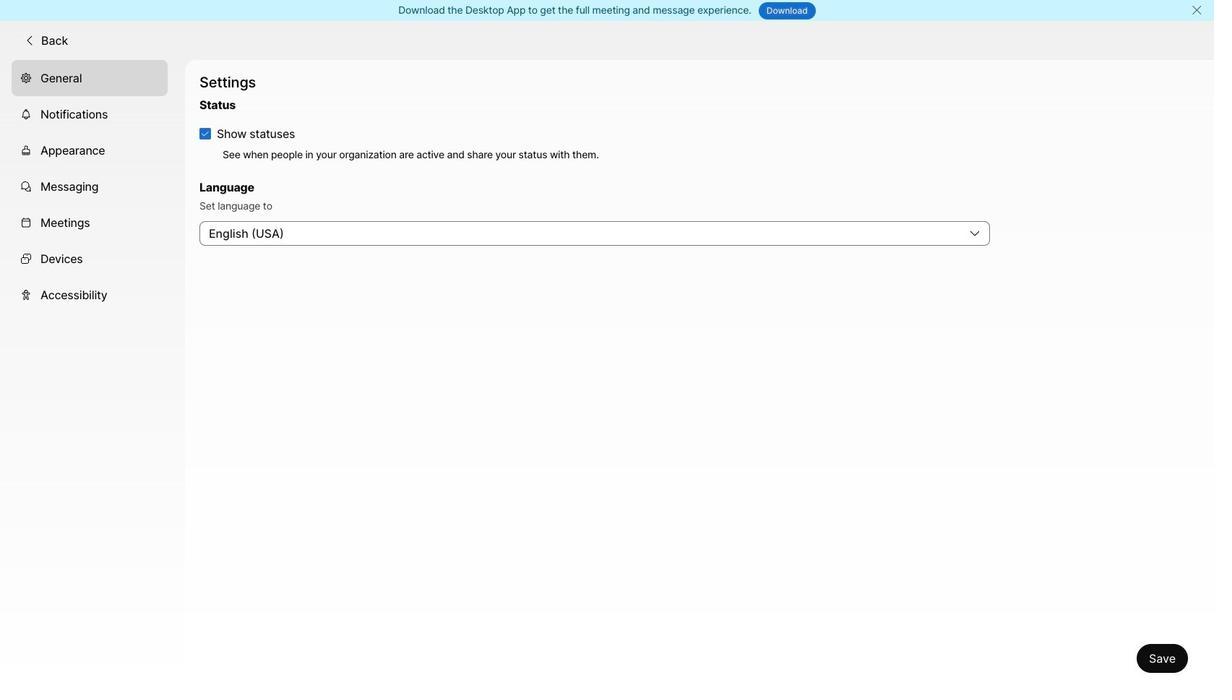 Task type: vqa. For each thing, say whether or not it's contained in the screenshot.
MEETINGS tab
yes



Task type: locate. For each thing, give the bounding box(es) containing it.
accessibility tab
[[12, 277, 168, 313]]

messaging tab
[[12, 168, 168, 204]]

appearance tab
[[12, 132, 168, 168]]

meetings tab
[[12, 204, 168, 240]]

settings navigation
[[0, 60, 185, 696]]



Task type: describe. For each thing, give the bounding box(es) containing it.
cancel_16 image
[[1191, 4, 1203, 16]]

notifications tab
[[12, 96, 168, 132]]

general tab
[[12, 60, 168, 96]]

devices tab
[[12, 240, 168, 277]]



